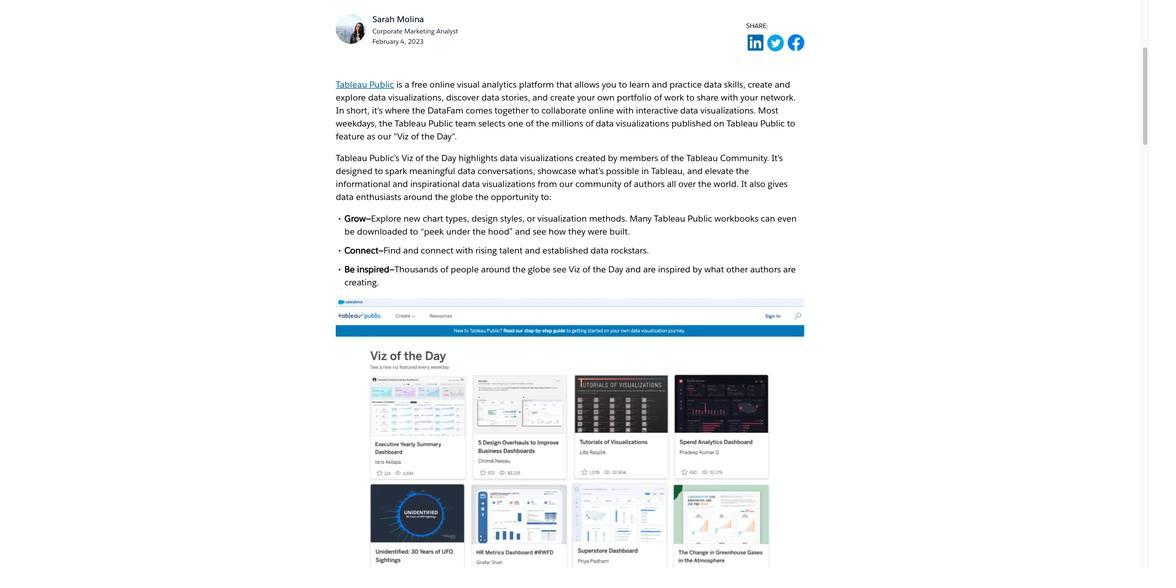 Task type: describe. For each thing, give the bounding box(es) containing it.
of up the meaningful
[[416, 152, 424, 164]]

the left day".
[[422, 131, 435, 142]]

also
[[750, 178, 766, 190]]

molina
[[397, 14, 424, 24]]

be
[[345, 264, 355, 276]]

viz of the day image
[[336, 298, 806, 569]]

to inside the explore new chart types, design styles, or visualization methods. many tableau public workbooks can even be downloaded to "peek under the hood" and see how they were built.
[[410, 226, 418, 237]]

4,
[[401, 37, 406, 45]]

visualizations,
[[389, 92, 444, 103]]

designed
[[336, 165, 373, 177]]

were
[[588, 226, 608, 237]]

of down established
[[583, 264, 591, 276]]

methods.
[[590, 213, 628, 224]]

and down platform
[[533, 92, 548, 103]]

thousands of people around the globe see viz of the day and are inspired by what other authors are creating.
[[345, 264, 796, 288]]

public left is
[[370, 79, 394, 90]]

2 vertical spatial visualizations
[[482, 178, 536, 190]]

visualizations.
[[701, 105, 756, 116]]

explore
[[371, 213, 402, 224]]

you
[[602, 79, 617, 90]]

downloaded
[[357, 226, 408, 237]]

"viz
[[394, 131, 409, 142]]

styles,
[[501, 213, 525, 224]]

"peek
[[421, 226, 444, 237]]

selects
[[479, 118, 506, 129]]

explore
[[336, 92, 366, 103]]

over
[[679, 178, 696, 190]]

and up work
[[652, 79, 668, 90]]

talent
[[500, 245, 523, 256]]

under
[[446, 226, 471, 237]]

learn
[[630, 79, 650, 90]]

and inside the explore new chart types, design styles, or visualization methods. many tableau public workbooks can even be downloaded to "peek under the hood" and see how they were built.
[[515, 226, 531, 237]]

team
[[456, 118, 476, 129]]

people
[[451, 264, 479, 276]]

share
[[697, 92, 719, 103]]

analytics
[[482, 79, 517, 90]]

tableau public link
[[336, 79, 394, 90]]

our inside tableau public's viz of the day highlights data visualizations created by members of the tableau community. it's designed to spark meaningful data conversations, showcase what's possible in tableau, and elevate the informational and inspirational data visualizations from our community of authors all over the world. it also gives data enthusiasts around the globe the opportunity to:
[[560, 178, 573, 190]]

viz inside tableau public's viz of the day highlights data visualizations created by members of the tableau community. it's designed to spark meaningful data conversations, showcase what's possible in tableau, and elevate the informational and inspirational data visualizations from our community of authors all over the world. it also gives data enthusiasts around the globe the opportunity to:
[[402, 152, 414, 164]]

the left millions
[[536, 118, 550, 129]]

see inside thousands of people around the globe see viz of the day and are inspired by what other authors are creating.
[[553, 264, 567, 276]]

work
[[665, 92, 685, 103]]

rising
[[476, 245, 497, 256]]

around inside tableau public's viz of the day highlights data visualizations created by members of the tableau community. it's designed to spark meaningful data conversations, showcase what's possible in tableau, and elevate the informational and inspirational data visualizations from our community of authors all over the world. it also gives data enthusiasts around the globe the opportunity to:
[[404, 191, 433, 203]]

datafam
[[428, 105, 464, 116]]

by inside tableau public's viz of the day highlights data visualizations created by members of the tableau community. it's designed to spark meaningful data conversations, showcase what's possible in tableau, and elevate the informational and inspirational data visualizations from our community of authors all over the world. it also gives data enthusiasts around the globe the opportunity to:
[[608, 152, 618, 164]]

marketing
[[405, 27, 435, 35]]

can
[[761, 213, 776, 224]]

in
[[336, 105, 345, 116]]

find
[[384, 245, 401, 256]]

and up globe
[[525, 245, 541, 256]]

globe
[[528, 264, 551, 276]]

globe the
[[451, 191, 489, 203]]

the down were
[[593, 264, 607, 276]]

interactive
[[636, 105, 678, 116]]

around inside thousands of people around the globe see viz of the day and are inspired by what other authors are creating.
[[481, 264, 510, 276]]

data down own
[[596, 118, 614, 129]]

day inside thousands of people around the globe see viz of the day and are inspired by what other authors are creating.
[[609, 264, 624, 276]]

1 horizontal spatial with
[[617, 105, 634, 116]]

to down network.
[[788, 118, 796, 129]]

the up the meaningful
[[426, 152, 439, 164]]

see inside the explore new chart types, design styles, or visualization methods. many tableau public workbooks can even be downloaded to "peek under the hood" and see how they were built.
[[533, 226, 547, 237]]

tableau,
[[652, 165, 685, 177]]

design
[[472, 213, 498, 224]]

world.
[[714, 178, 739, 190]]

tableau down visualizations.
[[727, 118, 759, 129]]

data up conversations,
[[500, 152, 518, 164]]

tableau up designed
[[336, 152, 367, 164]]

together
[[495, 105, 529, 116]]

by inside thousands of people around the globe see viz of the day and are inspired by what other authors are creating.
[[693, 264, 703, 276]]

1 are from the left
[[644, 264, 656, 276]]

discover
[[446, 92, 480, 103]]

the up tableau,
[[671, 152, 685, 164]]

the down inspirational on the left top of the page
[[435, 191, 448, 203]]

data down highlights
[[458, 165, 476, 177]]

our inside is a free online visual analytics platform that allows you to learn and practice data skills, create and explore data visualizations, discover data stories, and create your own portfolio of work to share with your network. in short, it's where the datafam comes together to collaborate online with interactive data visualizations. most weekdays, the tableau public team selects one of the millions of data visualizations published on tableau public to feature as our "viz of the day".
[[378, 131, 392, 142]]

tableau public
[[336, 79, 394, 90]]

platform
[[519, 79, 554, 90]]

public down most
[[761, 118, 785, 129]]

2 your from the left
[[741, 92, 759, 103]]

rockstars.
[[611, 245, 650, 256]]

sarah molina corporate marketing analyst february 4, 2023
[[373, 14, 458, 45]]

inspired—
[[357, 264, 395, 276]]

built.
[[610, 226, 631, 237]]

creating.
[[345, 277, 379, 288]]

skills,
[[725, 79, 746, 90]]

short,
[[347, 105, 370, 116]]

inspirational
[[411, 178, 460, 190]]

data down were
[[591, 245, 609, 256]]

facebook image
[[788, 34, 806, 51]]

opportunity
[[491, 191, 539, 203]]

connect
[[421, 245, 454, 256]]

it's
[[772, 152, 783, 164]]

portfolio
[[617, 92, 652, 103]]

in
[[642, 165, 649, 177]]

sarah molina link
[[373, 14, 424, 24]]

2023
[[408, 37, 424, 45]]

possible
[[606, 165, 640, 177]]

informational
[[336, 178, 391, 190]]

visualization
[[538, 213, 587, 224]]

the right over
[[699, 178, 712, 190]]

tableau inside the explore new chart types, design styles, or visualization methods. many tableau public workbooks can even be downloaded to "peek under the hood" and see how they were built.
[[654, 213, 686, 224]]

where
[[385, 105, 410, 116]]

the left globe
[[513, 264, 526, 276]]

and down spark
[[393, 178, 408, 190]]

explore new chart types, design styles, or visualization methods. many tableau public workbooks can even be downloaded to "peek under the hood" and see how they were built.
[[345, 213, 797, 237]]

what
[[705, 264, 725, 276]]

viz inside thousands of people around the globe see viz of the day and are inspired by what other authors are creating.
[[569, 264, 581, 276]]

one
[[508, 118, 524, 129]]

connect— find and connect with rising talent and established data rockstars.
[[345, 245, 650, 256]]

many
[[630, 213, 652, 224]]



Task type: locate. For each thing, give the bounding box(es) containing it.
collaborate
[[542, 105, 587, 116]]

0 horizontal spatial with
[[456, 245, 474, 256]]

and up network.
[[775, 79, 791, 90]]

and up over
[[688, 165, 703, 177]]

public inside the explore new chart types, design styles, or visualization methods. many tableau public workbooks can even be downloaded to "peek under the hood" and see how they were built.
[[688, 213, 713, 224]]

authors inside tableau public's viz of the day highlights data visualizations created by members of the tableau community. it's designed to spark meaningful data conversations, showcase what's possible in tableau, and elevate the informational and inspirational data visualizations from our community of authors all over the world. it also gives data enthusiasts around the globe the opportunity to:
[[634, 178, 665, 190]]

1 vertical spatial with
[[617, 105, 634, 116]]

0 vertical spatial around
[[404, 191, 433, 203]]

0 vertical spatial visualizations
[[616, 118, 670, 129]]

1 vertical spatial by
[[693, 264, 703, 276]]

to inside tableau public's viz of the day highlights data visualizations created by members of the tableau community. it's designed to spark meaningful data conversations, showcase what's possible in tableau, and elevate the informational and inspirational data visualizations from our community of authors all over the world. it also gives data enthusiasts around the globe the opportunity to:
[[375, 165, 383, 177]]

workbooks
[[715, 213, 759, 224]]

data down informational
[[336, 191, 354, 203]]

1 your from the left
[[578, 92, 595, 103]]

1 vertical spatial around
[[481, 264, 510, 276]]

1 horizontal spatial day
[[609, 264, 624, 276]]

0 horizontal spatial authors
[[634, 178, 665, 190]]

create up collaborate in the top of the page
[[551, 92, 575, 103]]

data up published
[[681, 105, 699, 116]]

members
[[620, 152, 659, 164]]

with
[[721, 92, 739, 103], [617, 105, 634, 116], [456, 245, 474, 256]]

it
[[742, 178, 748, 190]]

as
[[367, 131, 376, 142]]

with down the portfolio
[[617, 105, 634, 116]]

by up possible
[[608, 152, 618, 164]]

0 horizontal spatial are
[[644, 264, 656, 276]]

1 vertical spatial create
[[551, 92, 575, 103]]

are down 'even'
[[784, 264, 796, 276]]

1 vertical spatial authors
[[751, 264, 782, 276]]

viz up spark
[[402, 152, 414, 164]]

around down connect— find and connect with rising talent and established data rockstars.
[[481, 264, 510, 276]]

authors
[[634, 178, 665, 190], [751, 264, 782, 276]]

other
[[727, 264, 749, 276]]

to down the practice
[[687, 92, 695, 103]]

the up 'it'
[[736, 165, 750, 177]]

1 horizontal spatial around
[[481, 264, 510, 276]]

of right "viz
[[411, 131, 419, 142]]

a
[[405, 79, 410, 90]]

to down public's at top
[[375, 165, 383, 177]]

and right find
[[403, 245, 419, 256]]

see down the or
[[533, 226, 547, 237]]

0 horizontal spatial your
[[578, 92, 595, 103]]

types,
[[446, 213, 470, 224]]

on
[[714, 118, 725, 129]]

to right the 'together'
[[531, 105, 540, 116]]

our down showcase
[[560, 178, 573, 190]]

the down visualizations,
[[412, 105, 426, 116]]

with up visualizations.
[[721, 92, 739, 103]]

0 horizontal spatial online
[[430, 79, 455, 90]]

created
[[576, 152, 606, 164]]

1 vertical spatial viz
[[569, 264, 581, 276]]

corporate
[[373, 27, 403, 35]]

data
[[704, 79, 722, 90], [368, 92, 386, 103], [482, 92, 500, 103], [681, 105, 699, 116], [596, 118, 614, 129], [500, 152, 518, 164], [458, 165, 476, 177], [462, 178, 480, 190], [336, 191, 354, 203], [591, 245, 609, 256]]

0 vertical spatial create
[[748, 79, 773, 90]]

highlights
[[459, 152, 498, 164]]

of down the connect on the left of the page
[[441, 264, 449, 276]]

analyst
[[437, 27, 458, 35]]

authors down in
[[634, 178, 665, 190]]

0 horizontal spatial by
[[608, 152, 618, 164]]

and down rockstars.
[[626, 264, 641, 276]]

day up the meaningful
[[442, 152, 457, 164]]

of right one
[[526, 118, 534, 129]]

stories,
[[502, 92, 531, 103]]

share:
[[747, 21, 769, 30]]

tableau right many
[[654, 213, 686, 224]]

sarah
[[373, 14, 395, 24]]

online right free
[[430, 79, 455, 90]]

inspired
[[659, 264, 691, 276]]

visualizations inside is a free online visual analytics platform that allows you to learn and practice data skills, create and explore data visualizations, discover data stories, and create your own portfolio of work to share with your network. in short, it's where the datafam comes together to collaborate online with interactive data visualizations. most weekdays, the tableau public team selects one of the millions of data visualizations published on tableau public to feature as our "viz of the day".
[[616, 118, 670, 129]]

the inside the explore new chart types, design styles, or visualization methods. many tableau public workbooks can even be downloaded to "peek under the hood" and see how they were built.
[[473, 226, 486, 237]]

0 vertical spatial viz
[[402, 152, 414, 164]]

of
[[654, 92, 663, 103], [526, 118, 534, 129], [586, 118, 594, 129], [411, 131, 419, 142], [416, 152, 424, 164], [661, 152, 669, 164], [624, 178, 632, 190], [441, 264, 449, 276], [583, 264, 591, 276]]

1 horizontal spatial online
[[589, 105, 615, 116]]

to down new
[[410, 226, 418, 237]]

of up interactive
[[654, 92, 663, 103]]

and inside thousands of people around the globe see viz of the day and are inspired by what other authors are creating.
[[626, 264, 641, 276]]

all
[[667, 178, 677, 190]]

gives
[[768, 178, 788, 190]]

1 vertical spatial day
[[609, 264, 624, 276]]

2 vertical spatial with
[[456, 245, 474, 256]]

be inspired—
[[345, 264, 395, 276]]

new
[[404, 213, 421, 224]]

0 horizontal spatial day
[[442, 152, 457, 164]]

visualizations
[[616, 118, 670, 129], [520, 152, 574, 164], [482, 178, 536, 190]]

authors right other
[[751, 264, 782, 276]]

viz down established
[[569, 264, 581, 276]]

tableau public's viz of the day highlights data visualizations created by members of the tableau community. it's designed to spark meaningful data conversations, showcase what's possible in tableau, and elevate the informational and inspirational data visualizations from our community of authors all over the world. it also gives data enthusiasts around the globe the opportunity to:
[[336, 152, 788, 203]]

1 horizontal spatial our
[[560, 178, 573, 190]]

0 vertical spatial authors
[[634, 178, 665, 190]]

and
[[652, 79, 668, 90], [775, 79, 791, 90], [533, 92, 548, 103], [688, 165, 703, 177], [393, 178, 408, 190], [515, 226, 531, 237], [403, 245, 419, 256], [525, 245, 541, 256], [626, 264, 641, 276]]

feature
[[336, 131, 365, 142]]

0 vertical spatial with
[[721, 92, 739, 103]]

tableau up the elevate
[[687, 152, 718, 164]]

our
[[378, 131, 392, 142], [560, 178, 573, 190]]

established
[[543, 245, 589, 256]]

sarah molina image
[[336, 14, 366, 44]]

conversations,
[[478, 165, 536, 177]]

of right millions
[[586, 118, 594, 129]]

be
[[345, 226, 355, 237]]

they
[[569, 226, 586, 237]]

create
[[748, 79, 773, 90], [551, 92, 575, 103]]

0 vertical spatial our
[[378, 131, 392, 142]]

1 vertical spatial our
[[560, 178, 573, 190]]

tableau up "viz
[[395, 118, 426, 129]]

most
[[759, 105, 779, 116]]

from
[[538, 178, 557, 190]]

your down allows on the top right
[[578, 92, 595, 103]]

1 horizontal spatial authors
[[751, 264, 782, 276]]

day".
[[437, 131, 457, 142]]

your
[[578, 92, 595, 103], [741, 92, 759, 103]]

linkedin image
[[747, 34, 764, 51]]

0 vertical spatial see
[[533, 226, 547, 237]]

0 horizontal spatial viz
[[402, 152, 414, 164]]

are left inspired
[[644, 264, 656, 276]]

community.
[[721, 152, 770, 164]]

february
[[373, 37, 399, 45]]

create up network.
[[748, 79, 773, 90]]

1 horizontal spatial viz
[[569, 264, 581, 276]]

weekdays,
[[336, 118, 377, 129]]

day inside tableau public's viz of the day highlights data visualizations created by members of the tableau community. it's designed to spark meaningful data conversations, showcase what's possible in tableau, and elevate the informational and inspirational data visualizations from our community of authors all over the world. it also gives data enthusiasts around the globe the opportunity to:
[[442, 152, 457, 164]]

0 horizontal spatial around
[[404, 191, 433, 203]]

1 horizontal spatial are
[[784, 264, 796, 276]]

grow—
[[345, 213, 371, 224]]

2 are from the left
[[784, 264, 796, 276]]

data up share
[[704, 79, 722, 90]]

visualizations up showcase
[[520, 152, 574, 164]]

1 vertical spatial visualizations
[[520, 152, 574, 164]]

hood"
[[488, 226, 513, 237]]

1 horizontal spatial see
[[553, 264, 567, 276]]

with up "people"
[[456, 245, 474, 256]]

by left what
[[693, 264, 703, 276]]

0 vertical spatial online
[[430, 79, 455, 90]]

to right you
[[619, 79, 628, 90]]

0 horizontal spatial create
[[551, 92, 575, 103]]

visualizations down conversations,
[[482, 178, 536, 190]]

1 horizontal spatial by
[[693, 264, 703, 276]]

to
[[619, 79, 628, 90], [687, 92, 695, 103], [531, 105, 540, 116], [788, 118, 796, 129], [375, 165, 383, 177], [410, 226, 418, 237]]

of down possible
[[624, 178, 632, 190]]

of up tableau,
[[661, 152, 669, 164]]

own
[[598, 92, 615, 103]]

0 horizontal spatial our
[[378, 131, 392, 142]]

it's
[[372, 105, 383, 116]]

twitter image
[[767, 34, 786, 51]]

that
[[557, 79, 573, 90]]

public's
[[370, 152, 400, 164]]

tableau up explore
[[336, 79, 367, 90]]

published
[[672, 118, 712, 129]]

is a free online visual analytics platform that allows you to learn and practice data skills, create and explore data visualizations, discover data stories, and create your own portfolio of work to share with your network. in short, it's where the datafam comes together to collaborate online with interactive data visualizations. most weekdays, the tableau public team selects one of the millions of data visualizations published on tableau public to feature as our "viz of the day".
[[336, 79, 796, 142]]

public left workbooks
[[688, 213, 713, 224]]

public
[[370, 79, 394, 90], [429, 118, 453, 129], [761, 118, 785, 129], [688, 213, 713, 224]]

0 horizontal spatial see
[[533, 226, 547, 237]]

how
[[549, 226, 566, 237]]

data up it's
[[368, 92, 386, 103]]

around down inspirational on the left top of the page
[[404, 191, 433, 203]]

online down own
[[589, 105, 615, 116]]

1 horizontal spatial create
[[748, 79, 773, 90]]

visualizations down interactive
[[616, 118, 670, 129]]

data down the analytics
[[482, 92, 500, 103]]

community
[[576, 178, 622, 190]]

day down rockstars.
[[609, 264, 624, 276]]

the
[[412, 105, 426, 116], [379, 118, 393, 129], [536, 118, 550, 129], [422, 131, 435, 142], [426, 152, 439, 164], [671, 152, 685, 164], [736, 165, 750, 177], [699, 178, 712, 190], [435, 191, 448, 203], [473, 226, 486, 237], [513, 264, 526, 276], [593, 264, 607, 276]]

or
[[527, 213, 536, 224]]

online
[[430, 79, 455, 90], [589, 105, 615, 116]]

our right as
[[378, 131, 392, 142]]

is
[[397, 79, 403, 90]]

your down the skills,
[[741, 92, 759, 103]]

the down design
[[473, 226, 486, 237]]

1 vertical spatial see
[[553, 264, 567, 276]]

millions
[[552, 118, 584, 129]]

the down it's
[[379, 118, 393, 129]]

meaningful
[[410, 165, 456, 177]]

data up globe the
[[462, 178, 480, 190]]

1 horizontal spatial your
[[741, 92, 759, 103]]

0 vertical spatial day
[[442, 152, 457, 164]]

public down datafam
[[429, 118, 453, 129]]

2 horizontal spatial with
[[721, 92, 739, 103]]

spark
[[386, 165, 407, 177]]

practice
[[670, 79, 702, 90]]

0 vertical spatial by
[[608, 152, 618, 164]]

what's
[[579, 165, 604, 177]]

free
[[412, 79, 428, 90]]

1 vertical spatial online
[[589, 105, 615, 116]]

elevate
[[705, 165, 734, 177]]

see down established
[[553, 264, 567, 276]]

authors inside thousands of people around the globe see viz of the day and are inspired by what other authors are creating.
[[751, 264, 782, 276]]

and down the or
[[515, 226, 531, 237]]



Task type: vqa. For each thing, say whether or not it's contained in the screenshot.
Contact
no



